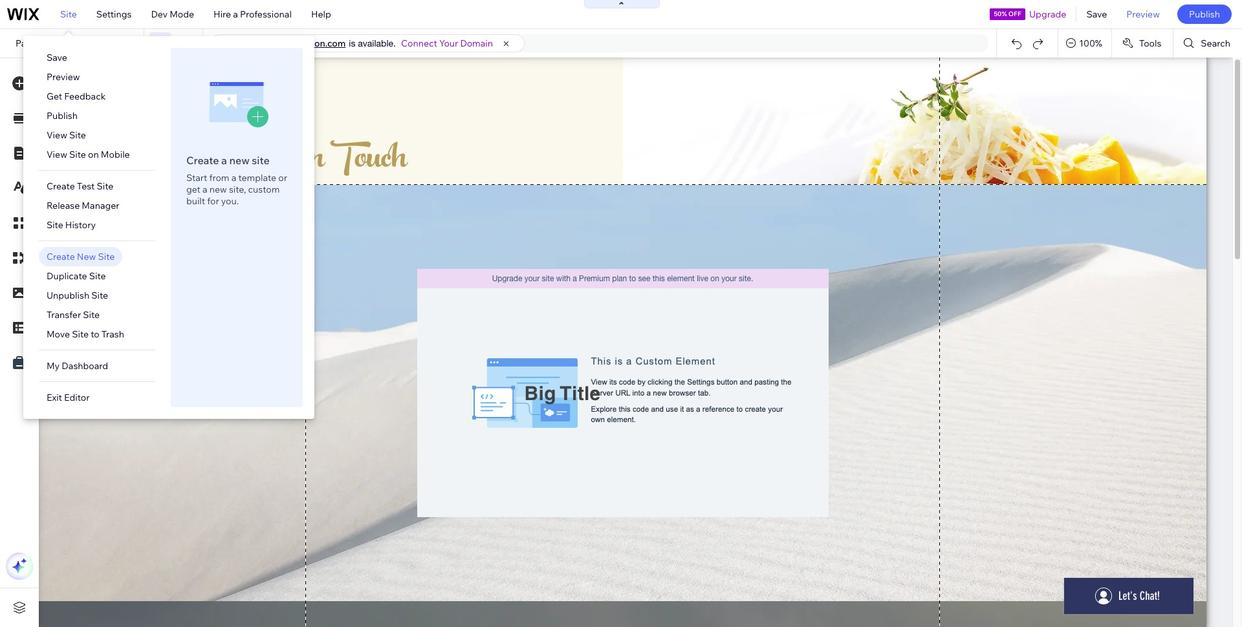 Task type: locate. For each thing, give the bounding box(es) containing it.
for
[[207, 195, 219, 207]]

1 vertical spatial save
[[47, 52, 67, 63]]

create up "release" at the top left of page
[[47, 181, 75, 192]]

release manager
[[47, 200, 119, 212]]

off
[[1009, 10, 1022, 18]]

a right the 'get'
[[203, 184, 207, 195]]

0 vertical spatial view
[[47, 129, 67, 141]]

save
[[1087, 8, 1107, 20], [47, 52, 67, 63]]

0 horizontal spatial publish
[[47, 110, 78, 122]]

mode
[[170, 8, 194, 20]]

site left to
[[72, 329, 89, 340]]

view down view site
[[47, 149, 67, 160]]

0 vertical spatial save
[[1087, 8, 1107, 20]]

view for view site
[[47, 129, 67, 141]]

mobile
[[101, 149, 130, 160]]

view site on mobile
[[47, 149, 130, 160]]

100% button
[[1059, 29, 1112, 58]]

publish
[[1189, 8, 1220, 20], [47, 110, 78, 122]]

1 vertical spatial create
[[47, 181, 75, 192]]

duplicate
[[47, 270, 87, 282]]

preview
[[1127, 8, 1160, 20], [47, 71, 80, 83]]

editor
[[64, 392, 90, 404]]

view for view site on mobile
[[47, 149, 67, 160]]

1 horizontal spatial publish
[[1189, 8, 1220, 20]]

preview up get
[[47, 71, 80, 83]]

site left on
[[69, 149, 86, 160]]

test
[[77, 181, 95, 192]]

release
[[47, 200, 80, 212]]

1 vertical spatial view
[[47, 149, 67, 160]]

to
[[91, 329, 99, 340]]

preview inside button
[[1127, 8, 1160, 20]]

create up duplicate on the top left
[[47, 251, 75, 263]]

publish up search button
[[1189, 8, 1220, 20]]

create
[[186, 154, 219, 167], [47, 181, 75, 192], [47, 251, 75, 263]]

1 vertical spatial preview
[[47, 71, 80, 83]]

create inside create a new site start from a template or get a new site, custom built for you.
[[186, 154, 219, 167]]

site up view site on mobile
[[69, 129, 86, 141]]

0 horizontal spatial save
[[47, 52, 67, 63]]

view
[[47, 129, 67, 141], [47, 149, 67, 160]]

1 horizontal spatial new
[[229, 154, 250, 167]]

your
[[439, 38, 458, 49]]

custom
[[248, 184, 280, 195]]

site
[[60, 8, 77, 20], [69, 129, 86, 141], [69, 149, 86, 160], [97, 181, 113, 192], [47, 219, 63, 231], [98, 251, 115, 263], [89, 270, 106, 282], [91, 290, 108, 302], [83, 309, 100, 321], [72, 329, 89, 340]]

0 vertical spatial create
[[186, 154, 219, 167]]

preview up tools button on the right of page
[[1127, 8, 1160, 20]]

site down "release" at the top left of page
[[47, 219, 63, 231]]

create test site
[[47, 181, 113, 192]]

dev
[[151, 8, 168, 20]]

my
[[47, 360, 60, 372]]

view up view site on mobile
[[47, 129, 67, 141]]

1 horizontal spatial preview
[[1127, 8, 1160, 20]]

site,
[[229, 184, 246, 195]]

unpublish site
[[47, 290, 108, 302]]

site down duplicate site
[[91, 290, 108, 302]]

unpublish
[[47, 290, 89, 302]]

2 view from the top
[[47, 149, 67, 160]]

upgrade
[[1030, 8, 1067, 20]]

tools
[[1139, 38, 1162, 49]]

duplicate site
[[47, 270, 106, 282]]

tools button
[[1112, 29, 1173, 58]]

professional
[[240, 8, 292, 20]]

built
[[186, 195, 205, 207]]

50%
[[994, 10, 1007, 18]]

1 vertical spatial publish
[[47, 110, 78, 122]]

create new site
[[47, 251, 115, 263]]

new left "site,"
[[209, 184, 227, 195]]

create up start
[[186, 154, 219, 167]]

exit
[[47, 392, 62, 404]]

settings
[[96, 8, 132, 20]]

2 vertical spatial create
[[47, 251, 75, 263]]

0 horizontal spatial new
[[209, 184, 227, 195]]

domain
[[460, 38, 493, 49]]

create for test
[[47, 181, 75, 192]]

new
[[229, 154, 250, 167], [209, 184, 227, 195]]

a right hire
[[233, 8, 238, 20]]

get
[[47, 91, 62, 102]]

a
[[233, 8, 238, 20], [221, 154, 227, 167], [231, 172, 236, 184], [203, 184, 207, 195]]

1 horizontal spatial save
[[1087, 8, 1107, 20]]

new left site
[[229, 154, 250, 167]]

0 vertical spatial new
[[229, 154, 250, 167]]

0 vertical spatial publish
[[1189, 8, 1220, 20]]

save up 100% at the top right of page
[[1087, 8, 1107, 20]]

save down home
[[47, 52, 67, 63]]

1 view from the top
[[47, 129, 67, 141]]

0 vertical spatial preview
[[1127, 8, 1160, 20]]

get
[[186, 184, 200, 195]]

template
[[238, 172, 276, 184]]

publish up view site
[[47, 110, 78, 122]]

0 horizontal spatial preview
[[47, 71, 80, 83]]

on
[[88, 149, 99, 160]]

my dashboard
[[47, 360, 108, 372]]

move
[[47, 329, 70, 340]]

publish inside button
[[1189, 8, 1220, 20]]

feedback
[[64, 91, 106, 102]]

preview button
[[1117, 0, 1170, 28]]



Task type: describe. For each thing, give the bounding box(es) containing it.
transfer site
[[47, 309, 100, 321]]

create a new site start from a template or get a new site, custom built for you.
[[186, 154, 287, 207]]

transfer
[[47, 309, 81, 321]]

site
[[252, 154, 270, 167]]

publish button
[[1178, 5, 1232, 24]]

hire
[[214, 8, 231, 20]]

help
[[311, 8, 331, 20]]

view site
[[47, 129, 86, 141]]

manager
[[82, 200, 119, 212]]

site right test
[[97, 181, 113, 192]]

a up from
[[221, 154, 227, 167]]

save button
[[1077, 0, 1117, 28]]

100%
[[1080, 38, 1103, 49]]

available.
[[358, 38, 396, 49]]

create for a
[[186, 154, 219, 167]]

connect
[[401, 38, 437, 49]]

betweenimagination.com
[[237, 38, 346, 49]]

dashboard
[[62, 360, 108, 372]]

hire a professional
[[214, 8, 292, 20]]

exit editor
[[47, 392, 90, 404]]

site up home
[[60, 8, 77, 20]]

you.
[[221, 195, 239, 207]]

or
[[278, 172, 287, 184]]

get feedback
[[47, 91, 106, 102]]

site right new
[[98, 251, 115, 263]]

history
[[65, 219, 96, 231]]

site history
[[47, 219, 96, 231]]

search
[[1201, 38, 1231, 49]]

site down new
[[89, 270, 106, 282]]

search button
[[1174, 29, 1242, 58]]

start
[[186, 172, 207, 184]]

is available. connect your domain
[[349, 38, 493, 49]]

a right from
[[231, 172, 236, 184]]

trash
[[101, 329, 124, 340]]

50% off
[[994, 10, 1022, 18]]

is
[[349, 38, 356, 49]]

create for new
[[47, 251, 75, 263]]

move site to trash
[[47, 329, 124, 340]]

save inside save button
[[1087, 8, 1107, 20]]

home
[[49, 38, 75, 49]]

new
[[77, 251, 96, 263]]

1 vertical spatial new
[[209, 184, 227, 195]]

dev mode
[[151, 8, 194, 20]]

site up to
[[83, 309, 100, 321]]

from
[[209, 172, 229, 184]]



Task type: vqa. For each thing, say whether or not it's contained in the screenshot.
help
yes



